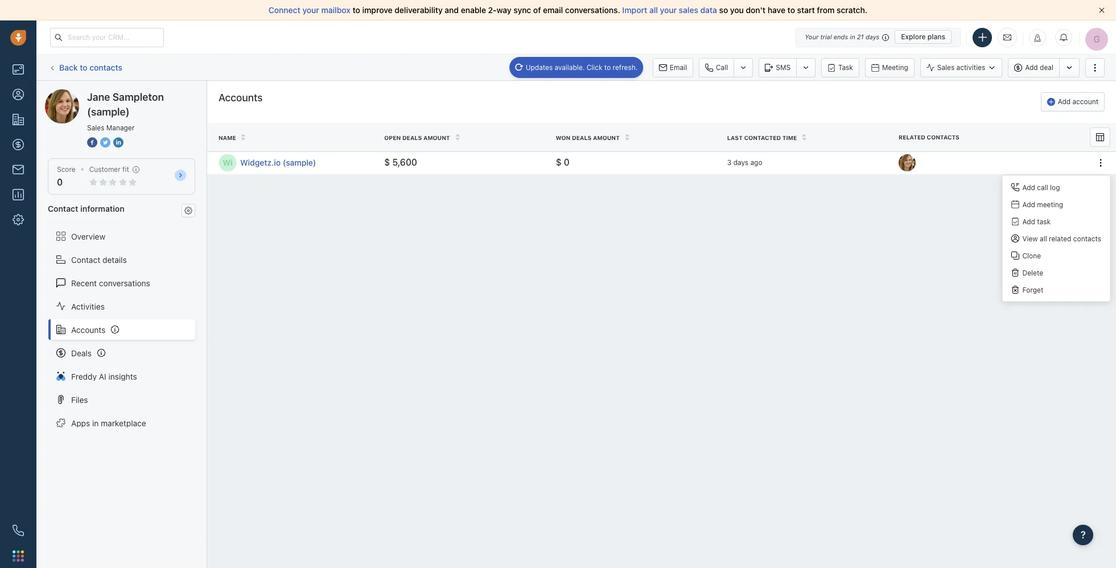 Task type: vqa. For each thing, say whether or not it's contained in the screenshot.
the rightmost your
yes



Task type: locate. For each thing, give the bounding box(es) containing it.
apps in marketplace
[[71, 418, 146, 428]]

1 vertical spatial days
[[734, 158, 749, 167]]

2 amount from the left
[[593, 134, 620, 141]]

jane inside jane sampleton (sample) sales manager
[[87, 91, 110, 103]]

$
[[384, 157, 390, 168], [556, 157, 562, 168]]

close image
[[1099, 7, 1105, 13]]

apps
[[71, 418, 90, 428]]

add left call
[[1023, 183, 1035, 192]]

(sample) down jane sampleton (sample)
[[87, 106, 130, 118]]

amount
[[424, 134, 450, 141], [593, 134, 620, 141]]

sms
[[776, 63, 791, 71]]

days right 3 on the right of page
[[734, 158, 749, 167]]

1 deals from the left
[[402, 134, 422, 141]]

0 horizontal spatial jane
[[68, 89, 85, 98]]

your left mailbox
[[303, 5, 319, 15]]

contacts inside 'link'
[[90, 63, 122, 72]]

fit
[[122, 165, 129, 174]]

jane sampleton (sample) sales manager
[[87, 91, 164, 132]]

add left account
[[1058, 97, 1071, 106]]

manager
[[106, 124, 135, 132]]

from
[[817, 5, 835, 15]]

0 horizontal spatial accounts
[[71, 325, 106, 334]]

1 horizontal spatial days
[[866, 33, 880, 40]]

related
[[899, 134, 926, 141]]

1 vertical spatial contact
[[71, 255, 100, 264]]

sales activities button
[[920, 58, 1008, 77], [920, 58, 1003, 77]]

Search your CRM... text field
[[50, 28, 164, 47]]

sales
[[937, 63, 955, 72], [87, 124, 104, 132]]

(sample)
[[129, 89, 161, 98], [87, 106, 130, 118], [283, 158, 316, 168]]

0 horizontal spatial $
[[384, 157, 390, 168]]

2 $ from the left
[[556, 157, 562, 168]]

3
[[727, 158, 732, 167]]

0 inside score 0
[[57, 177, 63, 187]]

add deal
[[1025, 63, 1054, 72]]

1 horizontal spatial jane
[[87, 91, 110, 103]]

details
[[103, 255, 127, 264]]

(sample) right "widgetz.io"
[[283, 158, 316, 168]]

sales inside jane sampleton (sample) sales manager
[[87, 124, 104, 132]]

0 vertical spatial contacts
[[90, 63, 122, 72]]

call
[[1037, 183, 1048, 192]]

updates available. click to refresh. link
[[509, 57, 643, 78]]

contacts up jane sampleton (sample)
[[90, 63, 122, 72]]

jane
[[68, 89, 85, 98], [87, 91, 110, 103]]

click
[[587, 63, 603, 71]]

0 vertical spatial in
[[850, 33, 855, 40]]

and
[[445, 5, 459, 15]]

widgetz.io (sample) link
[[240, 157, 373, 169]]

0 vertical spatial (sample)
[[129, 89, 161, 98]]

0 horizontal spatial deals
[[402, 134, 422, 141]]

0 horizontal spatial days
[[734, 158, 749, 167]]

0 button
[[57, 177, 63, 187]]

to left start
[[788, 5, 795, 15]]

conversations.
[[565, 5, 620, 15]]

0 horizontal spatial 0
[[57, 177, 63, 187]]

1 vertical spatial 0
[[57, 177, 63, 187]]

task
[[1037, 217, 1051, 226]]

to
[[353, 5, 360, 15], [788, 5, 795, 15], [80, 63, 87, 72], [604, 63, 611, 71]]

jane for jane sampleton (sample)
[[68, 89, 85, 98]]

don't
[[746, 5, 766, 15]]

1 horizontal spatial amount
[[593, 134, 620, 141]]

time
[[783, 134, 797, 141]]

1 horizontal spatial your
[[660, 5, 677, 15]]

sales up 'facebook circled' image
[[87, 124, 104, 132]]

1 horizontal spatial $
[[556, 157, 562, 168]]

contact up recent
[[71, 255, 100, 264]]

0 vertical spatial contact
[[48, 204, 78, 214]]

1 amount from the left
[[424, 134, 450, 141]]

contacts right related
[[927, 134, 960, 141]]

to right mailbox
[[353, 5, 360, 15]]

open
[[384, 134, 401, 141]]

back to contacts link
[[48, 59, 123, 76]]

freddy ai insights
[[71, 371, 137, 381]]

amount for open deals amount
[[424, 134, 450, 141]]

score 0
[[57, 165, 76, 187]]

all right the view
[[1040, 234, 1047, 243]]

sampleton up manager
[[113, 91, 164, 103]]

(sample) up manager
[[129, 89, 161, 98]]

sampleton down back to contacts
[[87, 89, 127, 98]]

2 deals from the left
[[572, 134, 592, 141]]

accounts
[[219, 92, 263, 104], [71, 325, 106, 334]]

email button
[[653, 58, 693, 77]]

$ left 5,600
[[384, 157, 390, 168]]

add inside add deal button
[[1025, 63, 1038, 72]]

ago
[[751, 158, 763, 167]]

mailbox
[[321, 5, 351, 15]]

won deals amount
[[556, 134, 620, 141]]

add call log
[[1023, 183, 1060, 192]]

sampleton
[[87, 89, 127, 98], [113, 91, 164, 103]]

what's new image
[[1034, 34, 1042, 42]]

contact down 0 button
[[48, 204, 78, 214]]

jane down back
[[68, 89, 85, 98]]

0
[[564, 157, 570, 168], [57, 177, 63, 187]]

to right click
[[604, 63, 611, 71]]

amount right open
[[424, 134, 450, 141]]

your left sales
[[660, 5, 677, 15]]

1 vertical spatial sales
[[87, 124, 104, 132]]

deals
[[402, 134, 422, 141], [572, 134, 592, 141]]

explore plans link
[[895, 30, 952, 44]]

amount for won deals amount
[[593, 134, 620, 141]]

0 down score
[[57, 177, 63, 187]]

add left deal
[[1025, 63, 1038, 72]]

related contacts
[[899, 134, 960, 141]]

0 down won
[[564, 157, 570, 168]]

contacts
[[90, 63, 122, 72], [927, 134, 960, 141], [1074, 234, 1102, 243]]

0 vertical spatial accounts
[[219, 92, 263, 104]]

connect
[[269, 5, 300, 15]]

1 vertical spatial contacts
[[927, 134, 960, 141]]

0 for score 0
[[57, 177, 63, 187]]

add meeting
[[1023, 200, 1063, 209]]

accounts up the name
[[219, 92, 263, 104]]

in right apps
[[92, 418, 99, 428]]

add for add deal
[[1025, 63, 1038, 72]]

score
[[57, 165, 76, 174]]

0 vertical spatial 0
[[564, 157, 570, 168]]

days right 21
[[866, 33, 880, 40]]

customer fit
[[89, 165, 129, 174]]

$ down won
[[556, 157, 562, 168]]

1 horizontal spatial all
[[1040, 234, 1047, 243]]

enable
[[461, 5, 486, 15]]

add account
[[1058, 97, 1099, 106]]

contacts right the related on the top
[[1074, 234, 1102, 243]]

back to contacts
[[59, 63, 122, 72]]

amount right won
[[593, 134, 620, 141]]

contact for contact details
[[71, 255, 100, 264]]

meeting
[[1037, 200, 1063, 209]]

0 vertical spatial sales
[[937, 63, 955, 72]]

sales left activities
[[937, 63, 955, 72]]

0 for $ 0
[[564, 157, 570, 168]]

to right back
[[80, 63, 87, 72]]

2 horizontal spatial contacts
[[1074, 234, 1102, 243]]

files
[[71, 395, 88, 404]]

contacted
[[744, 134, 781, 141]]

all
[[650, 5, 658, 15], [1040, 234, 1047, 243]]

1 vertical spatial all
[[1040, 234, 1047, 243]]

your
[[805, 33, 819, 40]]

jane down back to contacts
[[87, 91, 110, 103]]

1 horizontal spatial accounts
[[219, 92, 263, 104]]

plans
[[928, 32, 946, 41]]

1 $ from the left
[[384, 157, 390, 168]]

1 vertical spatial (sample)
[[87, 106, 130, 118]]

0 horizontal spatial contacts
[[90, 63, 122, 72]]

0 horizontal spatial all
[[650, 5, 658, 15]]

add up add task
[[1023, 200, 1035, 209]]

all right import
[[650, 5, 658, 15]]

add
[[1025, 63, 1038, 72], [1058, 97, 1071, 106], [1023, 183, 1035, 192], [1023, 200, 1035, 209], [1023, 217, 1035, 226]]

1 horizontal spatial contacts
[[927, 134, 960, 141]]

add for add task
[[1023, 217, 1035, 226]]

(sample) inside jane sampleton (sample) sales manager
[[87, 106, 130, 118]]

in left 21
[[850, 33, 855, 40]]

add left the task
[[1023, 217, 1035, 226]]

deals right won
[[572, 134, 592, 141]]

0 vertical spatial all
[[650, 5, 658, 15]]

1 horizontal spatial sales
[[937, 63, 955, 72]]

1 horizontal spatial 0
[[564, 157, 570, 168]]

meeting
[[882, 63, 908, 71]]

way
[[497, 5, 512, 15]]

meeting button
[[865, 58, 915, 77]]

$ for $ 5,600
[[384, 157, 390, 168]]

0 horizontal spatial sales
[[87, 124, 104, 132]]

conversations
[[99, 278, 150, 288]]

delete
[[1023, 269, 1043, 277]]

information
[[80, 204, 125, 214]]

0 horizontal spatial in
[[92, 418, 99, 428]]

add inside add account 'button'
[[1058, 97, 1071, 106]]

sampleton inside jane sampleton (sample) sales manager
[[113, 91, 164, 103]]

contact
[[48, 204, 78, 214], [71, 255, 100, 264]]

0 vertical spatial days
[[866, 33, 880, 40]]

0 horizontal spatial your
[[303, 5, 319, 15]]

add for add meeting
[[1023, 200, 1035, 209]]

jane sampleton (sample)
[[68, 89, 161, 98]]

accounts down activities
[[71, 325, 106, 334]]

to inside the updates available. click to refresh. link
[[604, 63, 611, 71]]

deals right open
[[402, 134, 422, 141]]

1 horizontal spatial deals
[[572, 134, 592, 141]]

days
[[866, 33, 880, 40], [734, 158, 749, 167]]

1 horizontal spatial in
[[850, 33, 855, 40]]

0 horizontal spatial amount
[[424, 134, 450, 141]]



Task type: describe. For each thing, give the bounding box(es) containing it.
3 days ago
[[727, 158, 763, 167]]

facebook circled image
[[87, 137, 97, 149]]

improve
[[362, 5, 393, 15]]

add for add call log
[[1023, 183, 1035, 192]]

send email image
[[1004, 32, 1012, 42]]

deals for won
[[572, 134, 592, 141]]

won
[[556, 134, 571, 141]]

add for add account
[[1058, 97, 1071, 106]]

sales
[[679, 5, 698, 15]]

5,600
[[392, 157, 417, 168]]

back
[[59, 63, 78, 72]]

to inside 'back to contacts' 'link'
[[80, 63, 87, 72]]

data
[[700, 5, 717, 15]]

email
[[670, 63, 687, 71]]

last
[[727, 134, 743, 141]]

call link
[[699, 58, 734, 77]]

recent conversations
[[71, 278, 150, 288]]

$ 0
[[556, 157, 570, 168]]

linkedin circled image
[[113, 137, 124, 149]]

call button
[[699, 58, 734, 77]]

import all your sales data link
[[622, 5, 719, 15]]

mng settings image
[[184, 207, 192, 214]]

name
[[219, 134, 236, 141]]

scratch.
[[837, 5, 868, 15]]

last contacted time
[[727, 134, 797, 141]]

widgetz.io
[[240, 158, 281, 168]]

activities
[[71, 301, 105, 311]]

$ for $ 0
[[556, 157, 562, 168]]

account
[[1073, 97, 1099, 106]]

deals
[[71, 348, 92, 358]]

1 vertical spatial in
[[92, 418, 99, 428]]

clone
[[1023, 251, 1041, 260]]

trial
[[821, 33, 832, 40]]

activities
[[957, 63, 986, 72]]

jane for jane sampleton (sample) sales manager
[[87, 91, 110, 103]]

updates
[[526, 63, 553, 71]]

deal
[[1040, 63, 1054, 72]]

1 vertical spatial accounts
[[71, 325, 106, 334]]

2 vertical spatial contacts
[[1074, 234, 1102, 243]]

1 your from the left
[[303, 5, 319, 15]]

twitter circled image
[[100, 137, 110, 149]]

log
[[1050, 183, 1060, 192]]

forget
[[1023, 286, 1044, 294]]

contact for contact information
[[48, 204, 78, 214]]

customer
[[89, 165, 121, 174]]

marketplace
[[101, 418, 146, 428]]

21
[[857, 33, 864, 40]]

call
[[716, 63, 728, 71]]

deliverability
[[395, 5, 443, 15]]

sampleton for jane sampleton (sample)
[[87, 89, 127, 98]]

start
[[797, 5, 815, 15]]

2-
[[488, 5, 497, 15]]

email
[[543, 5, 563, 15]]

add task
[[1023, 217, 1051, 226]]

phone element
[[7, 519, 30, 542]]

wi button
[[219, 154, 237, 172]]

phone image
[[13, 525, 24, 536]]

updates available. click to refresh.
[[526, 63, 638, 71]]

insights
[[108, 371, 137, 381]]

connect your mailbox link
[[269, 5, 353, 15]]

your trial ends in 21 days
[[805, 33, 880, 40]]

you
[[730, 5, 744, 15]]

(sample) for jane sampleton (sample) sales manager
[[87, 106, 130, 118]]

available.
[[555, 63, 585, 71]]

so
[[719, 5, 728, 15]]

sync
[[514, 5, 531, 15]]

task button
[[822, 58, 860, 77]]

deals for open
[[402, 134, 422, 141]]

open deals amount
[[384, 134, 450, 141]]

have
[[768, 5, 786, 15]]

add account button
[[1041, 92, 1105, 112]]

sales activities
[[937, 63, 986, 72]]

ends
[[834, 33, 848, 40]]

freshworks switcher image
[[13, 550, 24, 562]]

(sample) for jane sampleton (sample)
[[129, 89, 161, 98]]

wi
[[223, 158, 233, 168]]

overview
[[71, 231, 105, 241]]

explore
[[901, 32, 926, 41]]

2 vertical spatial (sample)
[[283, 158, 316, 168]]

task
[[839, 63, 853, 71]]

related
[[1049, 234, 1072, 243]]

freddy
[[71, 371, 97, 381]]

recent
[[71, 278, 97, 288]]

view
[[1023, 234, 1038, 243]]

sampleton for jane sampleton (sample) sales manager
[[113, 91, 164, 103]]

connect your mailbox to improve deliverability and enable 2-way sync of email conversations. import all your sales data so you don't have to start from scratch.
[[269, 5, 868, 15]]

of
[[533, 5, 541, 15]]

2 your from the left
[[660, 5, 677, 15]]

refresh.
[[613, 63, 638, 71]]

contact information
[[48, 204, 125, 214]]



